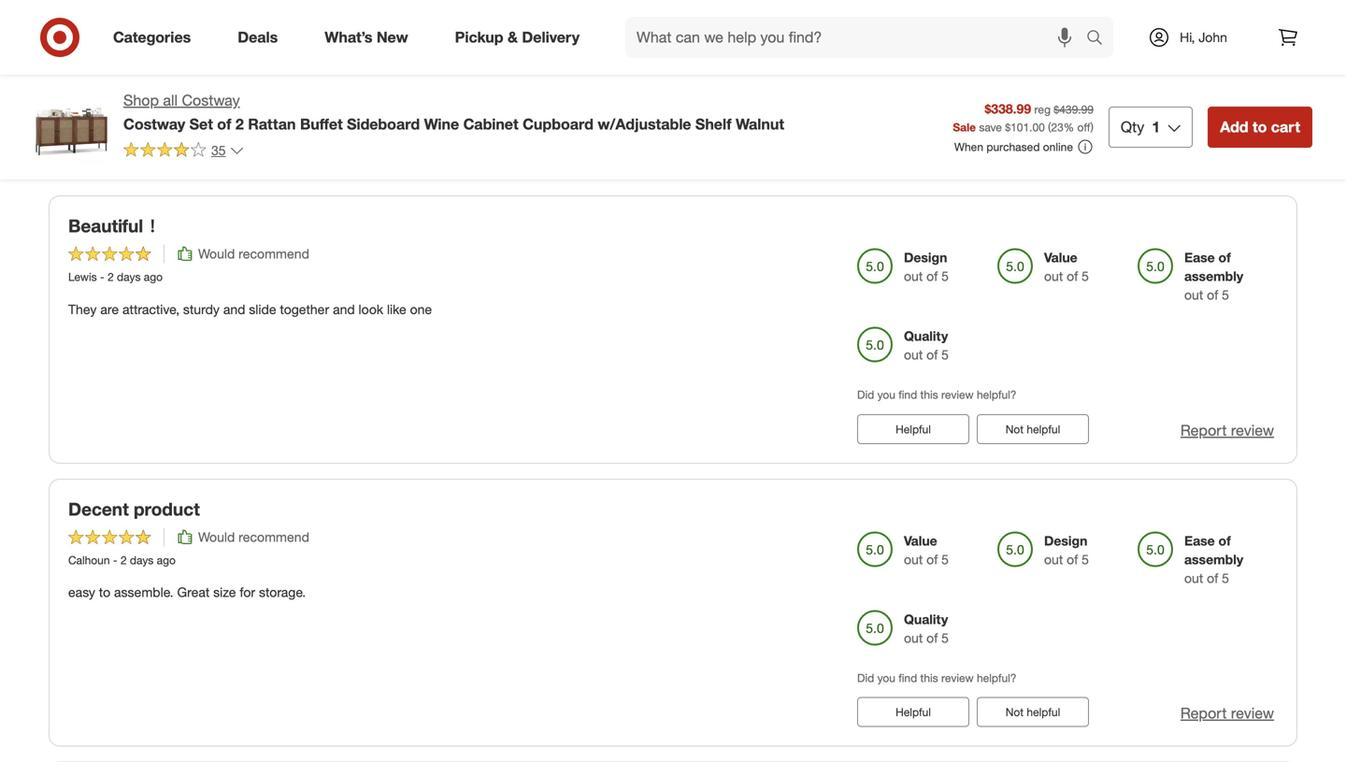 Task type: describe. For each thing, give the bounding box(es) containing it.
0 horizontal spatial design
[[905, 249, 948, 266]]

what's
[[325, 28, 373, 46]]

with photos
[[1175, 62, 1255, 80]]

Verified purchases checkbox
[[1148, 87, 1167, 105]]

1 vertical spatial design out of 5
[[1045, 533, 1090, 568]]

helpful for ！
[[896, 422, 932, 436]]

ease of assembly out of 5 for beautiful ！
[[1185, 249, 1244, 303]]

shop all costway costway set of 2 rattan buffet sideboard wine cabinet cupboard w/adjustable shelf walnut
[[123, 91, 785, 133]]

qty 1
[[1121, 118, 1161, 136]]

quality for product
[[905, 611, 949, 628]]

not for decent product
[[1006, 705, 1024, 719]]

add to cart
[[1221, 118, 1301, 136]]

image of costway set of 2 rattan buffet sideboard wine cabinet cupboard w/adjustable shelf walnut image
[[34, 90, 109, 165]]

purchased
[[987, 140, 1041, 154]]

35
[[211, 142, 226, 158]]

photos
[[1209, 62, 1255, 80]]

are
[[100, 301, 119, 317]]

beautiful ！
[[68, 215, 166, 237]]

1 vertical spatial costway
[[123, 115, 185, 133]]

when purchased online
[[955, 140, 1074, 154]]

assemble.
[[114, 584, 174, 601]]

not helpful button for ！
[[978, 414, 1090, 444]]

for
[[240, 584, 255, 601]]

look
[[359, 301, 384, 317]]

find for beautiful ！
[[899, 388, 918, 402]]

hi, john
[[1181, 29, 1228, 45]]

search
[[1079, 30, 1123, 48]]

recommend for decent product
[[239, 529, 310, 545]]

With photos checkbox
[[1148, 62, 1167, 80]]

did you find this review helpful? for ！
[[858, 388, 1017, 402]]

helpful for beautiful ！
[[1027, 422, 1061, 436]]

together
[[280, 301, 329, 317]]

2 for ！
[[108, 270, 114, 284]]

one
[[410, 301, 432, 317]]

cabinet
[[464, 115, 519, 133]]

save
[[980, 120, 1003, 134]]

calhoun
[[68, 553, 110, 567]]

would for decent product
[[198, 529, 235, 545]]

- for decent
[[113, 553, 117, 567]]

add to cart button
[[1209, 107, 1313, 148]]

pickup
[[455, 28, 504, 46]]

1 vertical spatial value out of 5
[[905, 533, 949, 568]]

with
[[1175, 62, 1204, 80]]

report review button for beautiful ！
[[1181, 420, 1275, 441]]

2 inside shop all costway costway set of 2 rattan buffet sideboard wine cabinet cupboard w/adjustable shelf walnut
[[236, 115, 244, 133]]

would recommend for decent product
[[198, 529, 310, 545]]

$
[[1006, 120, 1011, 134]]

ease for beautiful ！
[[1185, 249, 1216, 266]]

what's new link
[[309, 17, 432, 58]]

shelf
[[696, 115, 732, 133]]

add
[[1221, 118, 1249, 136]]

$338.99
[[985, 101, 1032, 117]]

lewis - 2 days ago
[[68, 270, 163, 284]]

this for ！
[[921, 388, 939, 402]]

online
[[1044, 140, 1074, 154]]

great
[[177, 584, 210, 601]]

helpful button for decent product
[[858, 697, 970, 727]]

wine
[[424, 115, 459, 133]]

decent product
[[68, 498, 200, 520]]

calhoun - 2 days ago
[[68, 553, 176, 567]]

sturdy
[[183, 301, 220, 317]]

not for beautiful ！
[[1006, 422, 1024, 436]]

shop
[[123, 91, 159, 109]]

recommend for beautiful ！
[[239, 246, 310, 262]]

purchases
[[1229, 87, 1298, 105]]

size
[[213, 584, 236, 601]]

ago for product
[[157, 553, 176, 567]]

helpful for decent product
[[1027, 705, 1061, 719]]

1 horizontal spatial design
[[1045, 533, 1088, 549]]

walnut
[[736, 115, 785, 133]]

this for product
[[921, 671, 939, 685]]

attractive,
[[123, 301, 180, 317]]

w/adjustable
[[598, 115, 692, 133]]

pickup & delivery link
[[439, 17, 603, 58]]

1 and from the left
[[223, 301, 245, 317]]

storage.
[[259, 584, 306, 601]]

beautiful
[[68, 215, 143, 237]]

1
[[1153, 118, 1161, 136]]

they
[[68, 301, 97, 317]]

new
[[377, 28, 408, 46]]

qty
[[1121, 118, 1145, 136]]

！
[[148, 215, 166, 237]]

would recommend for beautiful ！
[[198, 246, 310, 262]]

0 vertical spatial costway
[[182, 91, 240, 109]]

off
[[1078, 120, 1091, 134]]

days for beautiful
[[117, 270, 141, 284]]

did for beautiful ！
[[858, 388, 875, 402]]

categories
[[113, 28, 191, 46]]

%
[[1064, 120, 1075, 134]]

deals
[[238, 28, 278, 46]]

rattan
[[248, 115, 296, 133]]

easy
[[68, 584, 95, 601]]

pickup & delivery
[[455, 28, 580, 46]]

deals link
[[222, 17, 301, 58]]



Task type: vqa. For each thing, say whether or not it's contained in the screenshot.
left design out of 5
yes



Task type: locate. For each thing, give the bounding box(es) containing it.
2
[[236, 115, 244, 133], [108, 270, 114, 284], [121, 553, 127, 567]]

and left slide
[[223, 301, 245, 317]]

0 vertical spatial would recommend
[[198, 246, 310, 262]]

2 report from the top
[[1181, 704, 1228, 723]]

1 vertical spatial report
[[1181, 704, 1228, 723]]

0 vertical spatial find
[[899, 388, 918, 402]]

not helpful for product
[[1006, 705, 1061, 719]]

0 vertical spatial design out of 5
[[905, 249, 949, 285]]

to
[[1253, 118, 1268, 136], [99, 584, 110, 601]]

1 vertical spatial helpful?
[[977, 671, 1017, 685]]

2 report review button from the top
[[1181, 703, 1275, 724]]

1 vertical spatial ease of assembly out of 5
[[1185, 533, 1244, 587]]

1 vertical spatial -
[[113, 553, 117, 567]]

what's new
[[325, 28, 408, 46]]

when
[[955, 140, 984, 154]]

days up are
[[117, 270, 141, 284]]

2 not helpful button from the top
[[978, 697, 1090, 727]]

you
[[878, 388, 896, 402], [878, 671, 896, 685]]

2 you from the top
[[878, 671, 896, 685]]

0 vertical spatial helpful
[[1027, 422, 1061, 436]]

$338.99 reg $439.99 sale save $ 101.00 ( 23 % off )
[[954, 101, 1094, 134]]

1 vertical spatial helpful button
[[858, 697, 970, 727]]

easy to assemble. great size for storage.
[[68, 584, 306, 601]]

report review
[[1181, 421, 1275, 439], [1181, 704, 1275, 723]]

1 vertical spatial 2
[[108, 270, 114, 284]]

1 vertical spatial recommend
[[239, 529, 310, 545]]

not helpful for ！
[[1006, 422, 1061, 436]]

2 quality from the top
[[905, 611, 949, 628]]

of inside shop all costway costway set of 2 rattan buffet sideboard wine cabinet cupboard w/adjustable shelf walnut
[[217, 115, 231, 133]]

design
[[905, 249, 948, 266], [1045, 533, 1088, 549]]

to for easy
[[99, 584, 110, 601]]

2 did you find this review helpful? from the top
[[858, 671, 1017, 685]]

costway up set
[[182, 91, 240, 109]]

0 vertical spatial ease of assembly out of 5
[[1185, 249, 1244, 303]]

not helpful button
[[978, 414, 1090, 444], [978, 697, 1090, 727]]

helpful button for beautiful ！
[[858, 414, 970, 444]]

to right add
[[1253, 118, 1268, 136]]

helpful
[[896, 422, 932, 436], [896, 705, 932, 719]]

1 vertical spatial report review button
[[1181, 703, 1275, 724]]

2 helpful? from the top
[[977, 671, 1017, 685]]

quality out of 5 for decent product
[[905, 611, 949, 646]]

helpful
[[1027, 422, 1061, 436], [1027, 705, 1061, 719]]

1 horizontal spatial 2
[[121, 553, 127, 567]]

verified purchases
[[1175, 87, 1298, 105]]

decent
[[68, 498, 129, 520]]

1 vertical spatial ago
[[157, 553, 176, 567]]

2 helpful from the top
[[1027, 705, 1061, 719]]

sideboard
[[347, 115, 420, 133]]

buffet
[[300, 115, 343, 133]]

cart
[[1272, 118, 1301, 136]]

2 left rattan
[[236, 115, 244, 133]]

1 vertical spatial quality out of 5
[[905, 611, 949, 646]]

0 vertical spatial did
[[858, 388, 875, 402]]

1 not helpful button from the top
[[978, 414, 1090, 444]]

did for decent product
[[858, 671, 875, 685]]

0 vertical spatial report review button
[[1181, 420, 1275, 441]]

helpful? for decent product
[[977, 671, 1017, 685]]

to right easy
[[99, 584, 110, 601]]

sale
[[954, 120, 977, 134]]

0 vertical spatial recommend
[[239, 246, 310, 262]]

would recommend up they are attractive, sturdy and slide together and look like one
[[198, 246, 310, 262]]

2 find from the top
[[899, 671, 918, 685]]

35 link
[[123, 141, 245, 163]]

)
[[1091, 120, 1094, 134]]

1 not helpful from the top
[[1006, 422, 1061, 436]]

0 vertical spatial days
[[117, 270, 141, 284]]

set
[[190, 115, 213, 133]]

would up 'sturdy'
[[198, 246, 235, 262]]

ago
[[144, 270, 163, 284], [157, 553, 176, 567]]

0 vertical spatial quality
[[905, 328, 949, 344]]

0 vertical spatial not helpful button
[[978, 414, 1090, 444]]

1 vertical spatial did
[[858, 671, 875, 685]]

1 ease of assembly out of 5 from the top
[[1185, 249, 1244, 303]]

1 horizontal spatial value
[[1045, 249, 1078, 266]]

1 vertical spatial design
[[1045, 533, 1088, 549]]

hi,
[[1181, 29, 1196, 45]]

ease for decent product
[[1185, 533, 1216, 549]]

0 horizontal spatial to
[[99, 584, 110, 601]]

would recommend up the for
[[198, 529, 310, 545]]

product
[[134, 498, 200, 520]]

1 horizontal spatial design out of 5
[[1045, 533, 1090, 568]]

verified
[[1175, 87, 1225, 105]]

101.00
[[1011, 120, 1046, 134]]

0 vertical spatial this
[[921, 388, 939, 402]]

1 vertical spatial this
[[921, 671, 939, 685]]

2 and from the left
[[333, 301, 355, 317]]

0 vertical spatial helpful button
[[858, 414, 970, 444]]

reg
[[1035, 103, 1051, 117]]

2 right calhoun on the bottom of page
[[121, 553, 127, 567]]

did you find this review helpful?
[[858, 388, 1017, 402], [858, 671, 1017, 685]]

costway
[[182, 91, 240, 109], [123, 115, 185, 133]]

0 vertical spatial report
[[1181, 421, 1228, 439]]

not
[[1006, 422, 1024, 436], [1006, 705, 1024, 719]]

1 report review button from the top
[[1181, 420, 1275, 441]]

assembly for product
[[1185, 551, 1244, 568]]

2 not helpful from the top
[[1006, 705, 1061, 719]]

1 horizontal spatial to
[[1253, 118, 1268, 136]]

0 vertical spatial quality out of 5
[[905, 328, 949, 363]]

1 helpful button from the top
[[858, 414, 970, 444]]

recommend up slide
[[239, 246, 310, 262]]

0 vertical spatial assembly
[[1185, 268, 1244, 285]]

you for beautiful ！
[[878, 388, 896, 402]]

0 vertical spatial did you find this review helpful?
[[858, 388, 1017, 402]]

1 vertical spatial not helpful button
[[978, 697, 1090, 727]]

(
[[1049, 120, 1052, 134]]

-
[[100, 270, 104, 284], [113, 553, 117, 567]]

recommend
[[239, 246, 310, 262], [239, 529, 310, 545]]

0 vertical spatial helpful
[[896, 422, 932, 436]]

0 vertical spatial -
[[100, 270, 104, 284]]

1 ease from the top
[[1185, 249, 1216, 266]]

1 vertical spatial you
[[878, 671, 896, 685]]

report
[[1181, 421, 1228, 439], [1181, 704, 1228, 723]]

0 horizontal spatial value
[[905, 533, 938, 549]]

report review for product
[[1181, 704, 1275, 723]]

and left "look"
[[333, 301, 355, 317]]

john
[[1199, 29, 1228, 45]]

not helpful
[[1006, 422, 1061, 436], [1006, 705, 1061, 719]]

0 vertical spatial would
[[198, 246, 235, 262]]

did
[[858, 388, 875, 402], [858, 671, 875, 685]]

assembly for ！
[[1185, 268, 1244, 285]]

2 for product
[[121, 553, 127, 567]]

quality for ！
[[905, 328, 949, 344]]

1 vertical spatial not
[[1006, 705, 1024, 719]]

you for decent product
[[878, 671, 896, 685]]

0 horizontal spatial and
[[223, 301, 245, 317]]

1 horizontal spatial -
[[113, 553, 117, 567]]

1 vertical spatial helpful
[[1027, 705, 1061, 719]]

0 horizontal spatial -
[[100, 270, 104, 284]]

ago up easy to assemble. great size for storage.
[[157, 553, 176, 567]]

ago for ！
[[144, 270, 163, 284]]

2 helpful button from the top
[[858, 697, 970, 727]]

they are attractive, sturdy and slide together and look like one
[[68, 301, 432, 317]]

0 horizontal spatial 2
[[108, 270, 114, 284]]

0 vertical spatial 2
[[236, 115, 244, 133]]

recommend up storage. at the bottom
[[239, 529, 310, 545]]

0 vertical spatial report review
[[1181, 421, 1275, 439]]

0 vertical spatial design
[[905, 249, 948, 266]]

quality out of 5 for beautiful ！
[[905, 328, 949, 363]]

1 vertical spatial report review
[[1181, 704, 1275, 723]]

1 vertical spatial helpful
[[896, 705, 932, 719]]

1 vertical spatial would recommend
[[198, 529, 310, 545]]

quality
[[905, 328, 949, 344], [905, 611, 949, 628]]

$439.99
[[1054, 103, 1094, 117]]

report review button for decent product
[[1181, 703, 1275, 724]]

days for decent
[[130, 553, 154, 567]]

helpful button
[[858, 414, 970, 444], [858, 697, 970, 727]]

0 vertical spatial ago
[[144, 270, 163, 284]]

delivery
[[522, 28, 580, 46]]

2 ease of assembly out of 5 from the top
[[1185, 533, 1244, 587]]

0 vertical spatial ease
[[1185, 249, 1216, 266]]

to for add
[[1253, 118, 1268, 136]]

all
[[163, 91, 178, 109]]

2 would from the top
[[198, 529, 235, 545]]

2 report review from the top
[[1181, 704, 1275, 723]]

1 vertical spatial days
[[130, 553, 154, 567]]

1 this from the top
[[921, 388, 939, 402]]

out
[[905, 268, 923, 285], [1045, 268, 1064, 285], [1185, 287, 1204, 303], [905, 347, 923, 363], [905, 551, 923, 568], [1045, 551, 1064, 568], [1185, 570, 1204, 587], [905, 630, 923, 646]]

1 vertical spatial assembly
[[1185, 551, 1244, 568]]

ease
[[1185, 249, 1216, 266], [1185, 533, 1216, 549]]

- right lewis
[[100, 270, 104, 284]]

categories link
[[97, 17, 214, 58]]

1 horizontal spatial and
[[333, 301, 355, 317]]

0 vertical spatial not helpful
[[1006, 422, 1061, 436]]

0 horizontal spatial design out of 5
[[905, 249, 949, 285]]

helpful? for beautiful ！
[[977, 388, 1017, 402]]

1 did you find this review helpful? from the top
[[858, 388, 1017, 402]]

1 horizontal spatial value out of 5
[[1045, 249, 1090, 285]]

2 quality out of 5 from the top
[[905, 611, 949, 646]]

1 report review from the top
[[1181, 421, 1275, 439]]

2 helpful from the top
[[896, 705, 932, 719]]

helpful for product
[[896, 705, 932, 719]]

did you find this review helpful? for product
[[858, 671, 1017, 685]]

this
[[921, 388, 939, 402], [921, 671, 939, 685]]

1 not from the top
[[1006, 422, 1024, 436]]

1 would from the top
[[198, 246, 235, 262]]

cupboard
[[523, 115, 594, 133]]

2 would recommend from the top
[[198, 529, 310, 545]]

like
[[387, 301, 407, 317]]

0 vertical spatial to
[[1253, 118, 1268, 136]]

design out of 5
[[905, 249, 949, 285], [1045, 533, 1090, 568]]

- for beautiful
[[100, 270, 104, 284]]

ease of assembly out of 5 for decent product
[[1185, 533, 1244, 587]]

to inside button
[[1253, 118, 1268, 136]]

find for decent product
[[899, 671, 918, 685]]

1 vertical spatial would
[[198, 529, 235, 545]]

What can we help you find? suggestions appear below search field
[[626, 17, 1092, 58]]

not helpful button for product
[[978, 697, 1090, 727]]

2 not from the top
[[1006, 705, 1024, 719]]

report review for ！
[[1181, 421, 1275, 439]]

1 vertical spatial find
[[899, 671, 918, 685]]

would
[[198, 246, 235, 262], [198, 529, 235, 545]]

value
[[1045, 249, 1078, 266], [905, 533, 938, 549]]

1 vertical spatial value
[[905, 533, 938, 549]]

2 assembly from the top
[[1185, 551, 1244, 568]]

report for beautiful ！
[[1181, 421, 1228, 439]]

1 helpful? from the top
[[977, 388, 1017, 402]]

lewis
[[68, 270, 97, 284]]

slide
[[249, 301, 276, 317]]

helpful?
[[977, 388, 1017, 402], [977, 671, 1017, 685]]

2 recommend from the top
[[239, 529, 310, 545]]

2 this from the top
[[921, 671, 939, 685]]

0 horizontal spatial value out of 5
[[905, 533, 949, 568]]

2 right lewis
[[108, 270, 114, 284]]

0 vertical spatial you
[[878, 388, 896, 402]]

search button
[[1079, 17, 1123, 62]]

costway down shop
[[123, 115, 185, 133]]

assembly
[[1185, 268, 1244, 285], [1185, 551, 1244, 568]]

0 vertical spatial value
[[1045, 249, 1078, 266]]

23
[[1052, 120, 1064, 134]]

would up size
[[198, 529, 235, 545]]

1 find from the top
[[899, 388, 918, 402]]

2 vertical spatial 2
[[121, 553, 127, 567]]

5
[[942, 268, 949, 285], [1082, 268, 1090, 285], [1223, 287, 1230, 303], [942, 347, 949, 363], [942, 551, 949, 568], [1082, 551, 1090, 568], [1223, 570, 1230, 587], [942, 630, 949, 646]]

1 helpful from the top
[[1027, 422, 1061, 436]]

1 report from the top
[[1181, 421, 1228, 439]]

days
[[117, 270, 141, 284], [130, 553, 154, 567]]

2 horizontal spatial 2
[[236, 115, 244, 133]]

- right calhoun on the bottom of page
[[113, 553, 117, 567]]

1 would recommend from the top
[[198, 246, 310, 262]]

1 recommend from the top
[[239, 246, 310, 262]]

0 vertical spatial value out of 5
[[1045, 249, 1090, 285]]

ease of assembly out of 5
[[1185, 249, 1244, 303], [1185, 533, 1244, 587]]

1 vertical spatial did you find this review helpful?
[[858, 671, 1017, 685]]

1 vertical spatial ease
[[1185, 533, 1216, 549]]

1 quality from the top
[[905, 328, 949, 344]]

&
[[508, 28, 518, 46]]

1 did from the top
[[858, 388, 875, 402]]

1 you from the top
[[878, 388, 896, 402]]

would for beautiful ！
[[198, 246, 235, 262]]

0 vertical spatial helpful?
[[977, 388, 1017, 402]]

2 did from the top
[[858, 671, 875, 685]]

days up assemble.
[[130, 553, 154, 567]]

1 vertical spatial not helpful
[[1006, 705, 1061, 719]]

0 vertical spatial not
[[1006, 422, 1024, 436]]

1 vertical spatial quality
[[905, 611, 949, 628]]

ago up attractive,
[[144, 270, 163, 284]]

2 ease from the top
[[1185, 533, 1216, 549]]

report for decent product
[[1181, 704, 1228, 723]]

1 helpful from the top
[[896, 422, 932, 436]]

review
[[942, 388, 974, 402], [1232, 421, 1275, 439], [942, 671, 974, 685], [1232, 704, 1275, 723]]

1 quality out of 5 from the top
[[905, 328, 949, 363]]

1 vertical spatial to
[[99, 584, 110, 601]]

1 assembly from the top
[[1185, 268, 1244, 285]]



